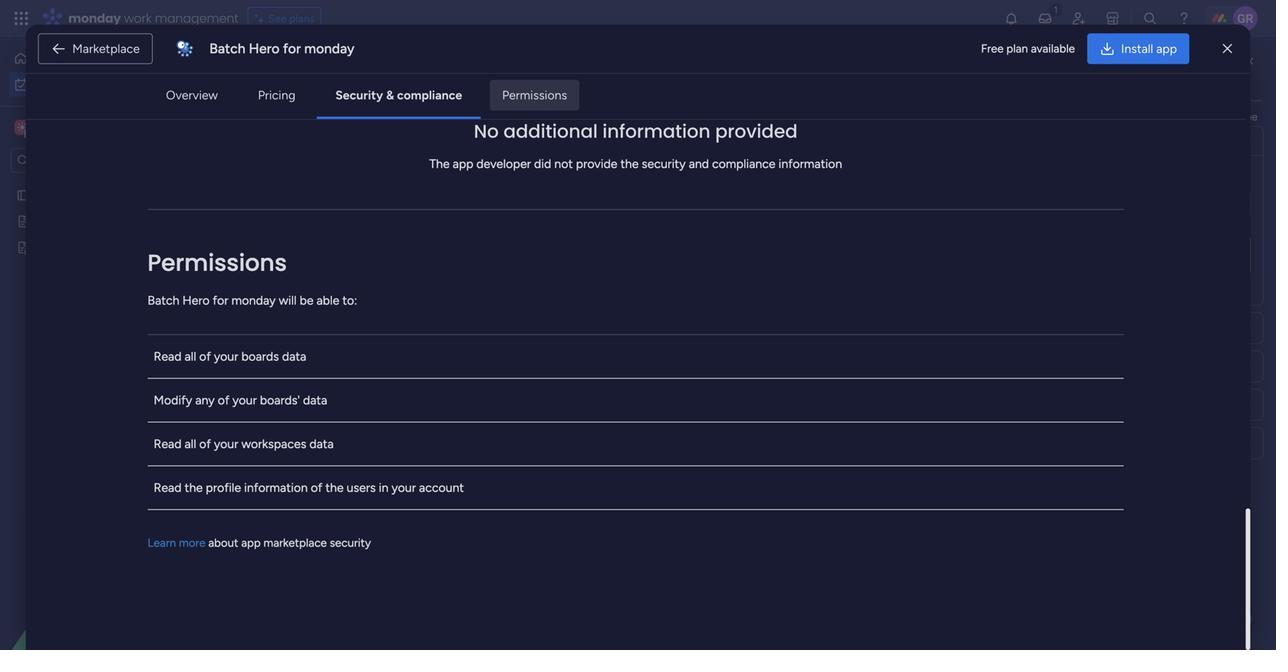 Task type: locate. For each thing, give the bounding box(es) containing it.
columns
[[1082, 110, 1123, 123]]

0 vertical spatial public board image
[[16, 188, 31, 203]]

2 item from the top
[[283, 497, 304, 510]]

of down the any at left bottom
[[199, 437, 211, 451]]

home option
[[9, 46, 187, 71]]

your for boards
[[214, 349, 239, 364]]

0 vertical spatial item
[[275, 304, 297, 317]]

week for next
[[293, 438, 329, 458]]

2 horizontal spatial app
[[1157, 41, 1178, 56]]

app inside button
[[1157, 41, 1178, 56]]

all for read all of your boards data
[[185, 349, 196, 364]]

workspace selection element
[[15, 118, 128, 138]]

lottie animation element
[[0, 495, 196, 650]]

information up the app developer did not provide the security and compliance information
[[603, 118, 711, 144]]

new
[[250, 304, 272, 317], [250, 470, 272, 483]]

invite members image
[[1072, 11, 1087, 26]]

security down the no additional information provided
[[642, 156, 686, 171]]

data for read all of your workspaces data
[[310, 437, 334, 451]]

information down 'next'
[[244, 480, 308, 495]]

not
[[555, 156, 573, 171]]

add up boards
[[260, 331, 280, 344]]

add up learn more about app marketplace security
[[260, 497, 280, 510]]

list box
[[0, 179, 196, 468]]

1 new item from the top
[[250, 304, 297, 317]]

data right boards'
[[303, 393, 328, 408]]

hero up the read all of your boards data
[[183, 293, 210, 308]]

information down provided
[[779, 156, 843, 171]]

for up the read all of your boards data
[[213, 293, 229, 308]]

hero for batch hero for monday will be able to:
[[183, 293, 210, 308]]

my
[[226, 58, 262, 92]]

1 all from the top
[[185, 349, 196, 364]]

0 horizontal spatial compliance
[[397, 88, 462, 103]]

/ for past dates /
[[336, 189, 343, 209]]

read down modify
[[154, 437, 182, 451]]

read for read all of your boards data
[[154, 349, 182, 364]]

provide
[[576, 156, 618, 171]]

workspace
[[65, 120, 126, 135]]

0 vertical spatial all
[[185, 349, 196, 364]]

1 vertical spatial week
[[293, 438, 329, 458]]

your up profile
[[214, 437, 239, 451]]

search everything image
[[1143, 11, 1159, 26]]

overview button
[[154, 80, 230, 111]]

1 vertical spatial monday
[[304, 40, 355, 57]]

data for read all of your boards data
[[282, 349, 307, 364]]

app right the install
[[1157, 41, 1178, 56]]

0 vertical spatial security
[[642, 156, 686, 171]]

compliance inside button
[[397, 88, 462, 103]]

modify
[[154, 393, 192, 408]]

1 horizontal spatial greg robinson image
[[1234, 6, 1258, 31]]

/ right later
[[297, 549, 304, 568]]

1 new from the top
[[250, 304, 272, 317]]

read all of your workspaces data
[[154, 437, 334, 451]]

about
[[208, 536, 239, 550]]

0 horizontal spatial greg robinson image
[[1008, 244, 1031, 267]]

will
[[279, 293, 297, 308]]

0 vertical spatial monday
[[68, 10, 121, 27]]

later /
[[259, 549, 308, 568]]

+ up boards
[[251, 331, 258, 344]]

1 horizontal spatial for
[[283, 40, 301, 57]]

0 horizontal spatial and
[[689, 156, 709, 171]]

customize
[[575, 127, 627, 140]]

app for install
[[1157, 41, 1178, 56]]

monday up marketplace "button"
[[68, 10, 121, 27]]

and left people
[[1125, 110, 1143, 123]]

3 read from the top
[[154, 480, 182, 495]]

1 vertical spatial data
[[303, 393, 328, 408]]

pricing
[[258, 88, 296, 103]]

0 vertical spatial data
[[282, 349, 307, 364]]

items
[[518, 127, 544, 140]]

0 horizontal spatial hero
[[183, 293, 210, 308]]

all up the any at left bottom
[[185, 349, 196, 364]]

1 vertical spatial compliance
[[712, 156, 776, 171]]

your right in
[[392, 480, 416, 495]]

permissions up batch hero for monday will be able to:
[[148, 247, 287, 279]]

to
[[1204, 69, 1215, 82]]

Filter dashboard by text search field
[[292, 121, 431, 146]]

greg robinson image up list
[[1234, 6, 1258, 31]]

you'd
[[1182, 110, 1208, 123]]

new item
[[250, 304, 297, 317], [250, 470, 297, 483]]

0 vertical spatial app
[[1157, 41, 1178, 56]]

2 vertical spatial monday
[[232, 293, 276, 308]]

item down 'next'
[[275, 470, 297, 483]]

for up work
[[283, 40, 301, 57]]

read up learn
[[154, 480, 182, 495]]

2 horizontal spatial information
[[779, 156, 843, 171]]

modify any of your boards' data
[[154, 393, 328, 408]]

1 horizontal spatial and
[[1125, 110, 1143, 123]]

home link
[[9, 46, 187, 71]]

all down the any at left bottom
[[185, 437, 196, 451]]

of
[[199, 349, 211, 364], [218, 393, 230, 408], [199, 437, 211, 451], [311, 480, 323, 495]]

compliance down provided
[[712, 156, 776, 171]]

security right marketplace
[[330, 536, 371, 550]]

for for batch hero for monday will be able to:
[[213, 293, 229, 308]]

2 + add item from the top
[[251, 497, 304, 510]]

+ add item down the read the profile information of the users in your account
[[251, 497, 304, 510]]

compliance right the & at the left of page
[[397, 88, 462, 103]]

work
[[124, 10, 152, 27]]

item
[[283, 331, 304, 344], [283, 497, 304, 510]]

read for read all of your workspaces data
[[154, 437, 182, 451]]

week right 'next'
[[293, 438, 329, 458]]

your for workspaces
[[214, 437, 239, 451]]

permissions up items in the left top of the page
[[502, 88, 568, 103]]

lottie animation image
[[0, 495, 196, 650]]

new down project
[[250, 304, 272, 317]]

item
[[275, 304, 297, 317], [275, 470, 297, 483]]

option
[[0, 182, 196, 185]]

hide done items
[[465, 127, 544, 140]]

greg robinson image
[[1234, 6, 1258, 31], [1008, 244, 1031, 267]]

new down 'next'
[[250, 470, 272, 483]]

free
[[982, 42, 1004, 55]]

security & compliance
[[336, 88, 462, 103]]

your left boards
[[214, 349, 239, 364]]

1 vertical spatial batch
[[148, 293, 180, 308]]

None text field
[[995, 190, 1252, 217]]

1 horizontal spatial permissions
[[502, 88, 568, 103]]

of right the any at left bottom
[[218, 393, 230, 408]]

1 horizontal spatial batch
[[209, 40, 246, 57]]

the
[[430, 156, 450, 171]]

no additional information provided
[[474, 118, 798, 144]]

workspace image
[[15, 119, 30, 136]]

2 vertical spatial app
[[241, 536, 261, 550]]

batch hero for monday will be able to:
[[148, 293, 357, 308]]

1 vertical spatial new
[[250, 470, 272, 483]]

app right about
[[241, 536, 261, 550]]

1 read from the top
[[154, 349, 182, 364]]

select product image
[[14, 11, 29, 26]]

boards
[[242, 349, 279, 364]]

0 vertical spatial permissions
[[502, 88, 568, 103]]

0 horizontal spatial permissions
[[148, 247, 287, 279]]

any
[[195, 393, 215, 408]]

None search field
[[292, 121, 431, 146]]

1 vertical spatial +
[[251, 497, 258, 510]]

1 vertical spatial greg robinson image
[[1008, 244, 1031, 267]]

0 vertical spatial new item
[[250, 304, 297, 317]]

1 horizontal spatial app
[[453, 156, 474, 171]]

app right the
[[453, 156, 474, 171]]

2 vertical spatial read
[[154, 480, 182, 495]]

your for boards'
[[233, 393, 257, 408]]

0 vertical spatial item
[[283, 331, 304, 344]]

boards'
[[260, 393, 300, 408]]

pricing button
[[246, 80, 308, 111]]

1 vertical spatial security
[[330, 536, 371, 550]]

your
[[214, 349, 239, 364], [233, 393, 257, 408], [214, 437, 239, 451], [392, 480, 416, 495]]

learn more link
[[148, 536, 206, 550]]

monday down project
[[232, 293, 276, 308]]

hero up my work
[[249, 40, 280, 57]]

2 horizontal spatial monday
[[304, 40, 355, 57]]

1 vertical spatial item
[[283, 497, 304, 510]]

0 vertical spatial add
[[260, 331, 280, 344]]

to:
[[343, 293, 357, 308]]

overview
[[166, 88, 218, 103]]

read
[[154, 349, 182, 364], [154, 437, 182, 451], [154, 480, 182, 495]]

0 horizontal spatial monday
[[68, 10, 121, 27]]

1 vertical spatial information
[[779, 156, 843, 171]]

today
[[259, 245, 302, 264]]

1 vertical spatial add
[[260, 497, 280, 510]]

1 add from the top
[[260, 331, 280, 344]]

data up the read the profile information of the users in your account
[[310, 437, 334, 451]]

0 vertical spatial week
[[290, 383, 326, 402]]

1 horizontal spatial monday
[[232, 293, 276, 308]]

2 item from the top
[[275, 470, 297, 483]]

0 horizontal spatial app
[[241, 536, 261, 550]]

available
[[1032, 42, 1076, 55]]

data right boards
[[282, 349, 307, 364]]

this week /
[[259, 383, 341, 402]]

week right "this"
[[290, 383, 326, 402]]

dapulse x slim image
[[1224, 40, 1233, 58]]

the left users
[[326, 480, 344, 495]]

batch
[[209, 40, 246, 57], [148, 293, 180, 308]]

of up the any at left bottom
[[199, 349, 211, 364]]

batch for batch hero for monday
[[209, 40, 246, 57]]

+
[[251, 331, 258, 344], [251, 497, 258, 510]]

0 vertical spatial + add item
[[251, 331, 304, 344]]

plan
[[1007, 42, 1029, 55]]

app
[[1157, 41, 1178, 56], [453, 156, 474, 171], [241, 536, 261, 550]]

0 vertical spatial for
[[283, 40, 301, 57]]

/
[[336, 189, 343, 209], [306, 245, 313, 264], [330, 383, 337, 402], [333, 438, 340, 458], [297, 549, 304, 568]]

0 vertical spatial batch
[[209, 40, 246, 57]]

compliance
[[397, 88, 462, 103], [712, 156, 776, 171]]

the
[[1026, 110, 1042, 123], [621, 156, 639, 171], [185, 480, 203, 495], [326, 480, 344, 495]]

1 vertical spatial new item
[[250, 470, 297, 483]]

permissions
[[502, 88, 568, 103], [148, 247, 287, 279]]

0 horizontal spatial for
[[213, 293, 229, 308]]

/ right boards'
[[330, 383, 337, 402]]

week
[[290, 383, 326, 402], [293, 438, 329, 458]]

0 vertical spatial hero
[[249, 40, 280, 57]]

monday down plans
[[304, 40, 355, 57]]

for
[[283, 40, 301, 57], [213, 293, 229, 308]]

new item down 'next'
[[250, 470, 297, 483]]

item down the read the profile information of the users in your account
[[283, 497, 304, 510]]

your left "this"
[[233, 393, 257, 408]]

1 vertical spatial for
[[213, 293, 229, 308]]

do
[[1218, 69, 1230, 82]]

1 vertical spatial all
[[185, 437, 196, 451]]

0 vertical spatial and
[[1125, 110, 1143, 123]]

plans
[[289, 12, 315, 25]]

people
[[1146, 110, 1179, 123]]

/ right dates
[[336, 189, 343, 209]]

/ up the read the profile information of the users in your account
[[333, 438, 340, 458]]

new item down project
[[250, 304, 297, 317]]

0 vertical spatial read
[[154, 349, 182, 364]]

1 vertical spatial app
[[453, 156, 474, 171]]

and down the no additional information provided
[[689, 156, 709, 171]]

0 vertical spatial compliance
[[397, 88, 462, 103]]

0 horizontal spatial batch
[[148, 293, 180, 308]]

+ add item up boards
[[251, 331, 304, 344]]

permissions inside button
[[502, 88, 568, 103]]

the left profile
[[185, 480, 203, 495]]

monday work management
[[68, 10, 239, 27]]

data
[[282, 349, 307, 364], [303, 393, 328, 408], [310, 437, 334, 451]]

1 public board image from the top
[[16, 188, 31, 203]]

+ up learn more about app marketplace security
[[251, 497, 258, 510]]

batch for batch hero for monday will be able to:
[[148, 293, 180, 308]]

2 vertical spatial data
[[310, 437, 334, 451]]

none text field inside main content
[[995, 190, 1252, 217]]

item left be
[[275, 304, 297, 317]]

2 read from the top
[[154, 437, 182, 451]]

2 vertical spatial information
[[244, 480, 308, 495]]

0 vertical spatial +
[[251, 331, 258, 344]]

item down will
[[283, 331, 304, 344]]

2 add from the top
[[260, 497, 280, 510]]

greg robinson image up boards on the right of page
[[1008, 244, 1031, 267]]

read up modify
[[154, 349, 182, 364]]

information
[[603, 118, 711, 144], [779, 156, 843, 171], [244, 480, 308, 495]]

for for batch hero for monday
[[283, 40, 301, 57]]

week for this
[[290, 383, 326, 402]]

1 vertical spatial hero
[[183, 293, 210, 308]]

1 vertical spatial read
[[154, 437, 182, 451]]

main content
[[203, 37, 1277, 650]]

2 all from the top
[[185, 437, 196, 451]]

public board image
[[16, 188, 31, 203], [16, 214, 31, 229]]

1 vertical spatial item
[[275, 470, 297, 483]]

1 horizontal spatial hero
[[249, 40, 280, 57]]

1 vertical spatial + add item
[[251, 497, 304, 510]]

install app
[[1122, 41, 1178, 56]]

1 horizontal spatial security
[[642, 156, 686, 171]]

0 vertical spatial information
[[603, 118, 711, 144]]

0 vertical spatial new
[[250, 304, 272, 317]]

security
[[642, 156, 686, 171], [330, 536, 371, 550]]

1 vertical spatial public board image
[[16, 214, 31, 229]]



Task type: describe. For each thing, give the bounding box(es) containing it.
users
[[347, 480, 376, 495]]

dates
[[292, 189, 332, 209]]

1 image
[[1050, 1, 1063, 18]]

like
[[1210, 110, 1226, 123]]

security & compliance button
[[323, 80, 475, 111]]

account
[[419, 480, 464, 495]]

workspace image
[[17, 119, 28, 136]]

next week /
[[259, 438, 343, 458]]

&
[[386, 88, 394, 103]]

management
[[155, 10, 239, 27]]

be
[[300, 293, 314, 308]]

app for the
[[453, 156, 474, 171]]

of down next week /
[[311, 480, 323, 495]]

next
[[259, 438, 289, 458]]

2 new from the top
[[250, 470, 272, 483]]

choose
[[986, 110, 1023, 123]]

private board image
[[16, 240, 31, 255]]

main
[[35, 120, 62, 135]]

2 public board image from the top
[[16, 214, 31, 229]]

main workspace
[[35, 120, 126, 135]]

past dates /
[[259, 189, 347, 209]]

of for workspaces
[[199, 437, 211, 451]]

1 horizontal spatial information
[[603, 118, 711, 144]]

1 + add item from the top
[[251, 331, 304, 344]]

1 + from the top
[[251, 331, 258, 344]]

notifications image
[[1004, 11, 1020, 26]]

batch hero for monday
[[209, 40, 355, 57]]

data for modify any of your boards' data
[[303, 393, 328, 408]]

later
[[259, 549, 293, 568]]

of for boards
[[199, 349, 211, 364]]

workspaces
[[242, 437, 307, 451]]

2 + from the top
[[251, 497, 258, 510]]

in
[[379, 480, 389, 495]]

main content containing past dates /
[[203, 37, 1277, 650]]

read for read the profile information of the users in your account
[[154, 480, 182, 495]]

see plans button
[[248, 7, 322, 30]]

the left the boards,
[[1026, 110, 1042, 123]]

of for boards'
[[218, 393, 230, 408]]

to
[[1229, 110, 1239, 123]]

marketplace button
[[38, 33, 153, 64]]

and inside main content
[[1125, 110, 1143, 123]]

developer
[[477, 156, 531, 171]]

work
[[268, 58, 329, 92]]

monday marketplace image
[[1106, 11, 1121, 26]]

profile
[[206, 480, 241, 495]]

boards
[[995, 322, 1028, 335]]

/ right today
[[306, 245, 313, 264]]

hero for batch hero for monday
[[249, 40, 280, 57]]

did
[[534, 156, 552, 171]]

additional
[[504, 118, 598, 144]]

boards,
[[1044, 110, 1080, 123]]

update feed image
[[1038, 11, 1053, 26]]

no additional information provided image
[[552, 0, 720, 97]]

provided
[[716, 118, 798, 144]]

/ for next week /
[[333, 438, 340, 458]]

customize button
[[550, 121, 633, 146]]

/ for this week /
[[330, 383, 337, 402]]

marketplace
[[72, 41, 140, 56]]

marketplace
[[264, 536, 327, 550]]

monday for batch hero for monday will be able to:
[[232, 293, 276, 308]]

0 horizontal spatial security
[[330, 536, 371, 550]]

read all of your boards data
[[154, 349, 307, 364]]

1 item from the top
[[275, 304, 297, 317]]

0 vertical spatial greg robinson image
[[1234, 6, 1258, 31]]

0 horizontal spatial information
[[244, 480, 308, 495]]

application logo image
[[173, 36, 197, 61]]

install app button
[[1088, 33, 1190, 64]]

choose the boards, columns and people you'd like to see
[[986, 110, 1258, 123]]

no
[[474, 118, 499, 144]]

1 vertical spatial and
[[689, 156, 709, 171]]

project
[[250, 276, 284, 289]]

security
[[336, 88, 383, 103]]

hide
[[465, 127, 488, 140]]

list
[[1233, 69, 1247, 82]]

read the profile information of the users in your account
[[154, 480, 464, 495]]

today /
[[259, 245, 316, 264]]

permissions button
[[490, 80, 580, 111]]

help image
[[1177, 11, 1192, 26]]

my work
[[226, 58, 329, 92]]

past
[[259, 189, 289, 209]]

free plan available
[[982, 42, 1076, 55]]

to do list button
[[1175, 63, 1254, 88]]

learn more about app marketplace security
[[148, 536, 371, 550]]

see
[[1242, 110, 1258, 123]]

all for read all of your workspaces data
[[185, 437, 196, 451]]

1 vertical spatial permissions
[[148, 247, 287, 279]]

main workspace button
[[11, 114, 150, 141]]

this
[[259, 383, 287, 402]]

able
[[317, 293, 340, 308]]

1 horizontal spatial compliance
[[712, 156, 776, 171]]

done
[[490, 127, 515, 140]]

the right provide
[[621, 156, 639, 171]]

see
[[268, 12, 287, 25]]

install
[[1122, 41, 1154, 56]]

2 new item from the top
[[250, 470, 297, 483]]

home
[[34, 52, 63, 65]]

more
[[179, 536, 206, 550]]

monday for batch hero for monday
[[304, 40, 355, 57]]

learn
[[148, 536, 176, 550]]

1 item from the top
[[283, 331, 304, 344]]

the app developer did not provide the security and compliance information
[[430, 156, 843, 171]]

to do list
[[1204, 69, 1247, 82]]



Task type: vqa. For each thing, say whether or not it's contained in the screenshot.
bottom CarbonRecruiting
no



